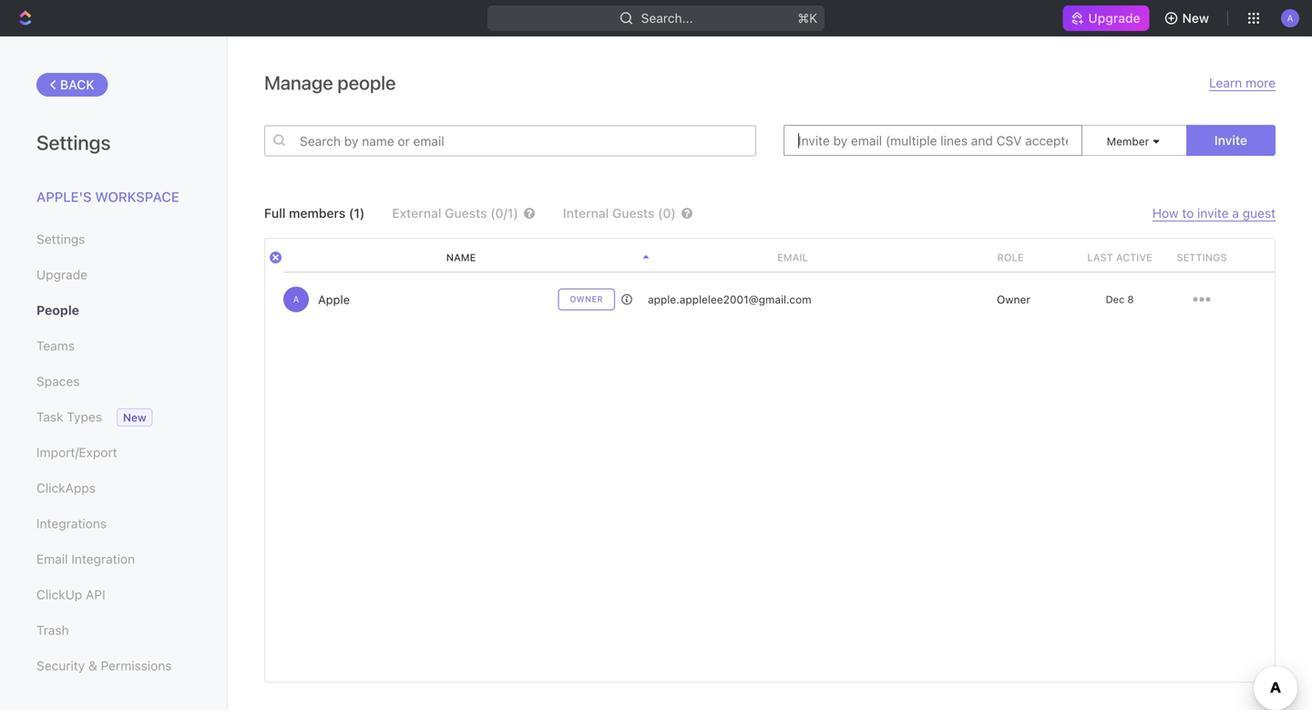 Task type: locate. For each thing, give the bounding box(es) containing it.
upgrade link up people link
[[36, 259, 191, 290]]

how to invite a guest link
[[1153, 206, 1276, 222]]

email inside the email integration link
[[36, 552, 68, 567]]

import/export
[[36, 445, 117, 460]]

integrations
[[36, 516, 107, 531]]

2 vertical spatial settings
[[1177, 252, 1228, 263]]

owner
[[997, 293, 1031, 306], [570, 294, 604, 304]]

email
[[778, 252, 809, 263], [36, 552, 68, 567]]

1 horizontal spatial email
[[778, 252, 809, 263]]

invite button
[[1187, 125, 1276, 156]]

1 vertical spatial new
[[123, 411, 146, 424]]

security
[[36, 658, 85, 673]]

1 horizontal spatial a
[[1288, 13, 1294, 23]]

apple.applelee2001@gmail.com
[[648, 293, 812, 306]]

clickup api
[[36, 587, 105, 602]]

email up clickup on the left of the page
[[36, 552, 68, 567]]

clickup api link
[[36, 579, 191, 610]]

invite
[[1215, 133, 1248, 148]]

0 vertical spatial new
[[1183, 10, 1210, 26]]

import/export link
[[36, 437, 191, 468]]

0 vertical spatial email
[[778, 252, 809, 263]]

0 horizontal spatial new
[[123, 411, 146, 424]]

0 horizontal spatial guests
[[445, 206, 487, 221]]

1 vertical spatial email
[[36, 552, 68, 567]]

a button
[[1276, 4, 1306, 33]]

1 vertical spatial upgrade link
[[36, 259, 191, 290]]

task types
[[36, 409, 102, 424]]

email integration link
[[36, 544, 191, 575]]

1 horizontal spatial new
[[1183, 10, 1210, 26]]

upgrade up people
[[36, 267, 88, 282]]

people
[[338, 71, 396, 94]]

1 vertical spatial upgrade
[[36, 267, 88, 282]]

member button
[[1107, 135, 1163, 148]]

guest
[[1243, 206, 1276, 221]]

upgrade link
[[1063, 5, 1150, 31], [36, 259, 191, 290]]

1 vertical spatial settings
[[36, 232, 85, 247]]

owner down internal
[[570, 294, 604, 304]]

guests left (0/1)
[[445, 206, 487, 221]]

learn more
[[1210, 75, 1276, 90]]

new inside button
[[1183, 10, 1210, 26]]

guests left the (0)
[[613, 206, 655, 221]]

internal guests (0) button
[[563, 206, 721, 221]]

internal guests (0)
[[563, 206, 676, 221]]

dec 8
[[1106, 294, 1135, 305]]

more
[[1246, 75, 1276, 90]]

external
[[392, 206, 442, 221]]

full members (1) button
[[264, 206, 365, 221]]

0 horizontal spatial upgrade
[[36, 267, 88, 282]]

settings up apple's
[[36, 130, 111, 154]]

upgrade link left new button
[[1063, 5, 1150, 31]]

how
[[1153, 206, 1179, 221]]

people
[[36, 303, 79, 318]]

a inside dropdown button
[[1288, 13, 1294, 23]]

email up apple.applelee2001@gmail.com
[[778, 252, 809, 263]]

security & permissions
[[36, 658, 172, 673]]

1 vertical spatial a
[[293, 294, 299, 305]]

types
[[67, 409, 102, 424]]

0 vertical spatial a
[[1288, 13, 1294, 23]]

settings down apple's
[[36, 232, 85, 247]]

0 vertical spatial upgrade
[[1089, 10, 1141, 26]]

Search by name or email text field
[[264, 125, 757, 156]]

1 horizontal spatial upgrade link
[[1063, 5, 1150, 31]]

settings down how to invite a guest link
[[1177, 252, 1228, 263]]

full members (1)
[[264, 206, 365, 221]]

0 horizontal spatial a
[[293, 294, 299, 305]]

search...
[[641, 10, 693, 26]]

guests
[[445, 206, 487, 221], [613, 206, 655, 221]]

back
[[60, 77, 95, 92]]

owner button
[[991, 293, 1031, 306]]

clickup
[[36, 587, 82, 602]]

0 horizontal spatial email
[[36, 552, 68, 567]]

guests for external
[[445, 206, 487, 221]]

members
[[289, 206, 346, 221]]

1 guests from the left
[[445, 206, 487, 221]]

spaces
[[36, 374, 80, 389]]

dec
[[1106, 294, 1125, 305]]

clickapps link
[[36, 473, 191, 504]]

settings
[[36, 130, 111, 154], [36, 232, 85, 247], [1177, 252, 1228, 263]]

invite
[[1198, 206, 1229, 221]]

owner down "role"
[[997, 293, 1031, 306]]

&
[[88, 658, 97, 673]]

upgrade inside settings element
[[36, 267, 88, 282]]

last active
[[1088, 252, 1153, 263]]

new
[[1183, 10, 1210, 26], [123, 411, 146, 424]]

spaces link
[[36, 366, 191, 397]]

0 horizontal spatial upgrade link
[[36, 259, 191, 290]]

a
[[1288, 13, 1294, 23], [293, 294, 299, 305]]

settings link
[[36, 224, 191, 255]]

upgrade
[[1089, 10, 1141, 26], [36, 267, 88, 282]]

0 horizontal spatial owner
[[570, 294, 604, 304]]

last
[[1088, 252, 1114, 263]]

1 horizontal spatial upgrade
[[1089, 10, 1141, 26]]

1 horizontal spatial guests
[[613, 206, 655, 221]]

2 guests from the left
[[613, 206, 655, 221]]

upgrade left new button
[[1089, 10, 1141, 26]]

0 vertical spatial upgrade link
[[1063, 5, 1150, 31]]

to
[[1183, 206, 1195, 221]]

trash link
[[36, 615, 191, 646]]



Task type: vqa. For each thing, say whether or not it's contained in the screenshot.
Email inside the Settings element
yes



Task type: describe. For each thing, give the bounding box(es) containing it.
trash
[[36, 623, 69, 638]]

guests for internal
[[613, 206, 655, 221]]

Invite by email (multiple lines and CSV accepted) text field
[[784, 125, 1083, 156]]

teams link
[[36, 330, 191, 361]]

a
[[1233, 206, 1240, 221]]

member
[[1107, 135, 1150, 148]]

new button
[[1157, 4, 1221, 33]]

8
[[1128, 294, 1135, 305]]

(0/1)
[[491, 206, 519, 221]]

(1)
[[349, 206, 365, 221]]

integration
[[71, 552, 135, 567]]

task
[[36, 409, 63, 424]]

back link
[[36, 73, 108, 97]]

how to invite a guest
[[1153, 206, 1276, 221]]

apple's workspace
[[36, 189, 179, 205]]

0 vertical spatial settings
[[36, 130, 111, 154]]

workspace
[[95, 189, 179, 205]]

internal
[[563, 206, 609, 221]]

role
[[998, 252, 1024, 263]]

external guests (0/1)
[[392, 206, 519, 221]]

1 horizontal spatial owner
[[997, 293, 1031, 306]]

manage
[[264, 71, 333, 94]]

settings inside settings link
[[36, 232, 85, 247]]

permissions
[[101, 658, 172, 673]]

email integration
[[36, 552, 135, 567]]

people link
[[36, 295, 191, 326]]

integrations link
[[36, 508, 191, 539]]

active
[[1117, 252, 1153, 263]]

(0)
[[658, 206, 676, 221]]

api
[[86, 587, 105, 602]]

⌘k
[[798, 10, 818, 26]]

learn
[[1210, 75, 1243, 90]]

apple
[[318, 293, 350, 306]]

apple's
[[36, 189, 92, 205]]

settings element
[[0, 36, 228, 710]]

email for email integration
[[36, 552, 68, 567]]

manage people
[[264, 71, 396, 94]]

external guests (0/1) button
[[392, 206, 536, 221]]

teams
[[36, 338, 75, 353]]

security & permissions link
[[36, 650, 191, 681]]

name
[[446, 252, 476, 263]]

new inside settings element
[[123, 411, 146, 424]]

email for email
[[778, 252, 809, 263]]

full
[[264, 206, 286, 221]]

clickapps
[[36, 480, 96, 496]]



